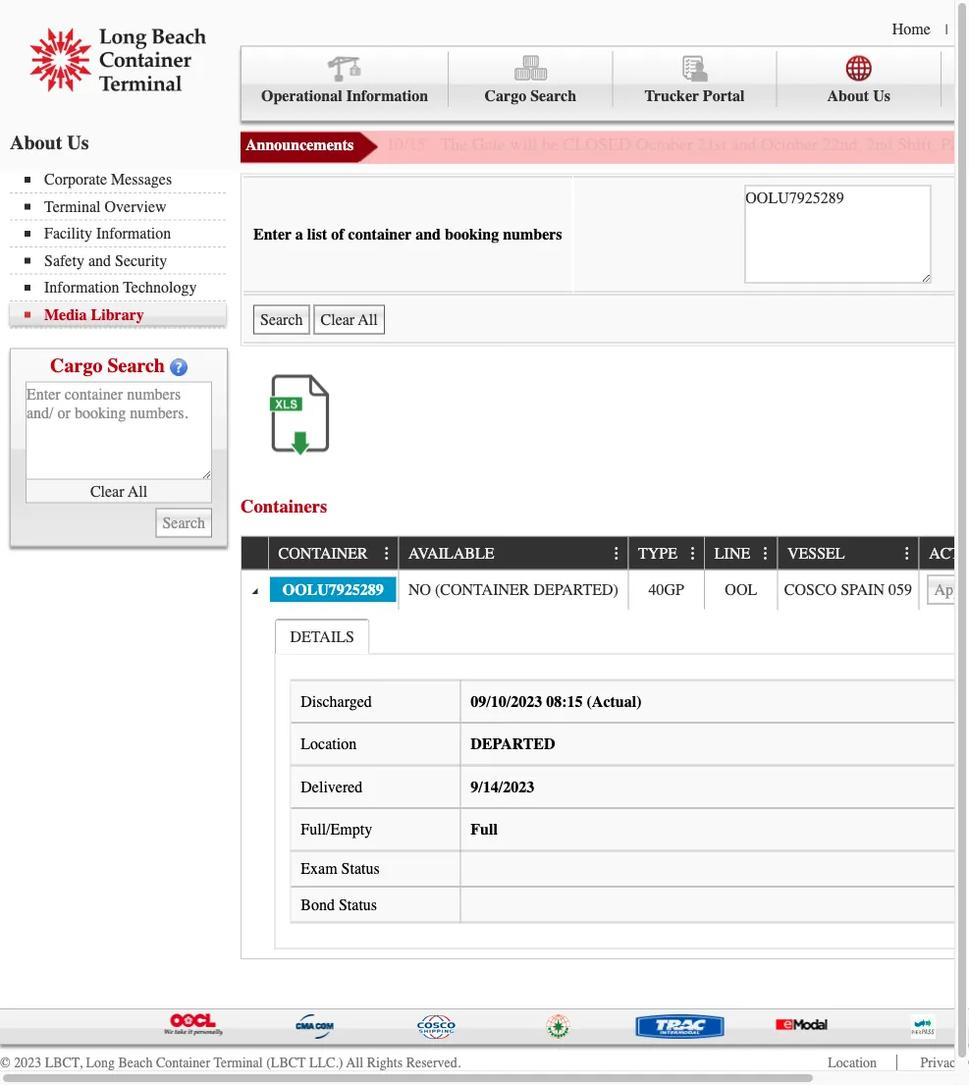 Task type: locate. For each thing, give the bounding box(es) containing it.
0 horizontal spatial cargo search
[[50, 354, 165, 377]]

edit column settings image inside available column header
[[609, 546, 625, 562]]

1 vertical spatial search
[[107, 354, 165, 377]]

information down overview at the top left of page
[[96, 224, 171, 243]]

clear all button
[[26, 480, 212, 503]]

about us
[[827, 87, 891, 105], [10, 131, 89, 154]]

0 vertical spatial about us
[[827, 87, 891, 105]]

0 horizontal spatial about us
[[10, 131, 89, 154]]

terminal
[[44, 197, 101, 216], [214, 1055, 263, 1071]]

0 horizontal spatial menu bar
[[10, 168, 236, 329]]

1 horizontal spatial edit column settings image
[[686, 546, 701, 562]]

media library link
[[25, 305, 226, 324]]

facility
[[44, 224, 92, 243]]

(lbct
[[266, 1055, 306, 1071]]

cargo search up will
[[485, 87, 577, 105]]

clear all
[[90, 482, 147, 500]]

edit column settings image for type
[[686, 546, 701, 562]]

cargo
[[485, 87, 527, 105], [50, 354, 103, 377]]

1 vertical spatial terminal
[[214, 1055, 263, 1071]]

0 vertical spatial location
[[301, 735, 357, 753]]

Enter container numbers and/ or booking numbers. Press ESC to reset input box text field
[[745, 185, 931, 283]]

1 horizontal spatial search
[[531, 87, 577, 105]]

edit column settings image for container
[[379, 546, 395, 562]]

plea
[[941, 135, 969, 155]]

us
[[873, 87, 891, 105], [67, 131, 89, 154]]

0 vertical spatial terminal
[[44, 197, 101, 216]]

edit column settings image for vessel
[[900, 546, 916, 562]]

1 horizontal spatial menu bar
[[241, 46, 969, 121]]

row down type
[[242, 570, 969, 609]]

0 vertical spatial cargo search
[[485, 87, 577, 105]]

0 horizontal spatial all
[[128, 482, 147, 500]]

gate
[[472, 135, 505, 155]]

edit column settings image inside container column header
[[379, 546, 395, 562]]

about up corporate
[[10, 131, 62, 154]]

safety and security link
[[25, 251, 226, 270]]

1 horizontal spatial cargo
[[485, 87, 527, 105]]

us up corporate
[[67, 131, 89, 154]]

and right safety
[[88, 251, 111, 270]]

llc.)
[[309, 1055, 343, 1071]]

0 horizontal spatial edit column settings image
[[609, 546, 625, 562]]

1 edit column settings image from the left
[[609, 546, 625, 562]]

booking
[[445, 225, 499, 243]]

privacy p
[[921, 1055, 969, 1071]]

enter
[[253, 225, 292, 243]]

edit column settings image up 059 on the bottom of page
[[900, 546, 916, 562]]

a
[[295, 225, 303, 243]]

location left privacy
[[828, 1055, 877, 1071]]

1 october from the left
[[636, 135, 693, 155]]

cargo search down library
[[50, 354, 165, 377]]

None button
[[314, 305, 385, 334], [928, 575, 969, 604], [314, 305, 385, 334], [928, 575, 969, 604]]

type link
[[638, 537, 687, 569]]

2 vertical spatial and
[[88, 251, 111, 270]]

october left 21st
[[636, 135, 693, 155]]

2 row from the top
[[242, 570, 969, 609]]

0 vertical spatial menu bar
[[241, 46, 969, 121]]

announcements
[[246, 136, 354, 154]]

©
[[0, 1055, 10, 1071]]

trucker portal
[[645, 87, 745, 105]]

operational information
[[261, 87, 428, 105]]

closed
[[563, 135, 632, 155]]

details tab
[[275, 619, 370, 655]]

location inside tab list
[[301, 735, 357, 753]]

1 horizontal spatial october
[[761, 135, 818, 155]]

edit column settings image
[[379, 546, 395, 562], [900, 546, 916, 562]]

Enter container numbers and/ or booking numbers.  text field
[[26, 382, 212, 480]]

1 vertical spatial cargo search
[[50, 354, 165, 377]]

40gp
[[649, 580, 685, 599]]

cosco spain 059 cell
[[777, 570, 919, 609]]

1 horizontal spatial about us
[[827, 87, 891, 105]]

0 horizontal spatial search
[[107, 354, 165, 377]]

tree grid
[[242, 537, 969, 959]]

details
[[290, 628, 354, 646]]

row up departed)
[[242, 537, 969, 570]]

information
[[346, 87, 428, 105], [96, 224, 171, 243], [44, 278, 119, 297]]

rights
[[367, 1055, 403, 1071]]

operational
[[261, 87, 342, 105]]

0 vertical spatial search
[[531, 87, 577, 105]]

about us inside menu bar
[[827, 87, 891, 105]]

0 vertical spatial about
[[827, 87, 869, 105]]

lbct,
[[45, 1055, 82, 1071]]

full/empty
[[301, 821, 372, 839]]

edit column settings image inside line "column header"
[[758, 546, 774, 562]]

information up media
[[44, 278, 119, 297]]

1 vertical spatial menu bar
[[10, 168, 236, 329]]

1 vertical spatial and
[[416, 225, 441, 243]]

tab list containing details
[[270, 614, 969, 954]]

0 vertical spatial status
[[341, 860, 380, 878]]

2 edit column settings image from the left
[[900, 546, 916, 562]]

edit column settings image for available
[[609, 546, 625, 562]]

0 horizontal spatial about
[[10, 131, 62, 154]]

actio link
[[929, 537, 969, 569]]

2 horizontal spatial and
[[731, 135, 757, 155]]

information technology link
[[25, 278, 226, 297]]

1 horizontal spatial us
[[873, 87, 891, 105]]

search down media library "link"
[[107, 354, 165, 377]]

0 horizontal spatial october
[[636, 135, 693, 155]]

bond
[[301, 896, 335, 914]]

and left booking
[[416, 225, 441, 243]]

status
[[341, 860, 380, 878], [339, 896, 377, 914]]

2 horizontal spatial edit column settings image
[[758, 546, 774, 562]]

0 horizontal spatial cargo
[[50, 354, 103, 377]]

container column header
[[268, 537, 398, 570]]

about us up corporate
[[10, 131, 89, 154]]

will
[[510, 135, 537, 155]]

1 vertical spatial information
[[96, 224, 171, 243]]

cosco spain 059
[[785, 580, 912, 599]]

cargo down media
[[50, 354, 103, 377]]

1 row from the top
[[242, 537, 969, 570]]

portal
[[703, 87, 745, 105]]

0 horizontal spatial edit column settings image
[[379, 546, 395, 562]]

0 horizontal spatial terminal
[[44, 197, 101, 216]]

edit column settings image right the container link
[[379, 546, 395, 562]]

09/10/2023 08:15 (actual)
[[471, 692, 642, 710]]

be
[[542, 135, 558, 155]]

terminal down corporate
[[44, 197, 101, 216]]

about up 22nd,
[[827, 87, 869, 105]]

1 vertical spatial all
[[346, 1055, 364, 1071]]

safety
[[44, 251, 84, 270]]

row group containing oolu7925289
[[242, 570, 969, 959]]

location
[[301, 735, 357, 753], [828, 1055, 877, 1071]]

terminal inside corporate messages terminal overview facility information safety and security information technology media library
[[44, 197, 101, 216]]

tree grid containing container
[[242, 537, 969, 959]]

1 vertical spatial us
[[67, 131, 89, 154]]

cargo inside cargo search link
[[485, 87, 527, 105]]

edit column settings image inside vessel "column header"
[[900, 546, 916, 562]]

2 edit column settings image from the left
[[686, 546, 701, 562]]

and right 21st
[[731, 135, 757, 155]]

line link
[[715, 537, 760, 569]]

container
[[156, 1055, 210, 1071]]

3 edit column settings image from the left
[[758, 546, 774, 562]]

terminal left (lbct
[[214, 1055, 263, 1071]]

about us up 22nd,
[[827, 87, 891, 105]]

1 edit column settings image from the left
[[379, 546, 395, 562]]

2 vertical spatial information
[[44, 278, 119, 297]]

edit column settings image
[[609, 546, 625, 562], [686, 546, 701, 562], [758, 546, 774, 562]]

1 vertical spatial about us
[[10, 131, 89, 154]]

privacy
[[921, 1055, 963, 1071]]

1 horizontal spatial and
[[416, 225, 441, 243]]

0 horizontal spatial and
[[88, 251, 111, 270]]

menu bar containing operational information
[[241, 46, 969, 121]]

edit column settings image right 'line'
[[758, 546, 774, 562]]

full
[[471, 821, 498, 839]]

cargo up gate
[[485, 87, 527, 105]]

1 horizontal spatial cargo search
[[485, 87, 577, 105]]

row
[[242, 537, 969, 570], [242, 570, 969, 609]]

clear
[[90, 482, 124, 500]]

row group
[[242, 570, 969, 959]]

beach
[[118, 1055, 153, 1071]]

about us link
[[777, 52, 942, 107]]

overview
[[105, 197, 167, 216]]

all right 'clear'
[[128, 482, 147, 500]]

october left 22nd,
[[761, 135, 818, 155]]

0 vertical spatial us
[[873, 87, 891, 105]]

information up 10/15
[[346, 87, 428, 105]]

1 vertical spatial status
[[339, 896, 377, 914]]

1 horizontal spatial all
[[346, 1055, 364, 1071]]

search inside cargo search link
[[531, 87, 577, 105]]

and
[[731, 135, 757, 155], [416, 225, 441, 243], [88, 251, 111, 270]]

corporate messages link
[[25, 170, 226, 189]]

location up delivered
[[301, 735, 357, 753]]

1 vertical spatial cargo
[[50, 354, 103, 377]]

edit column settings image left type
[[609, 546, 625, 562]]

0 vertical spatial cargo
[[485, 87, 527, 105]]

0 vertical spatial all
[[128, 482, 147, 500]]

all right "llc.)"
[[346, 1055, 364, 1071]]

edit column settings image inside type column header
[[686, 546, 701, 562]]

status down exam status
[[339, 896, 377, 914]]

tab list
[[270, 614, 969, 954]]

1 horizontal spatial edit column settings image
[[900, 546, 916, 562]]

0 horizontal spatial location
[[301, 735, 357, 753]]

us up 2nd
[[873, 87, 891, 105]]

search up be on the right
[[531, 87, 577, 105]]

bond status
[[301, 896, 377, 914]]

no (container departed) cell
[[398, 570, 628, 609]]

edit column settings image right type
[[686, 546, 701, 562]]

menu bar
[[241, 46, 969, 121], [10, 168, 236, 329]]

1 horizontal spatial location
[[828, 1055, 877, 1071]]

trucker portal link
[[613, 52, 777, 107]]

vessel link
[[788, 537, 855, 569]]

status right exam
[[341, 860, 380, 878]]

None submit
[[253, 305, 310, 334], [156, 508, 212, 538], [253, 305, 310, 334], [156, 508, 212, 538]]

22nd,
[[823, 135, 862, 155]]

container
[[279, 545, 368, 563]]

delivered
[[301, 778, 363, 796]]

about
[[827, 87, 869, 105], [10, 131, 62, 154]]



Task type: vqa. For each thing, say whether or not it's contained in the screenshot.
web
no



Task type: describe. For each thing, give the bounding box(es) containing it.
technology
[[123, 278, 197, 297]]

|
[[946, 22, 948, 37]]

available column header
[[398, 537, 628, 570]]

08:15
[[546, 692, 583, 710]]

0 horizontal spatial us
[[67, 131, 89, 154]]

2nd
[[867, 135, 893, 155]]

9/14/2023
[[471, 778, 534, 796]]

© 2023 lbct, long beach container terminal (lbct llc.) all rights reserved.
[[0, 1055, 461, 1071]]

long
[[86, 1055, 115, 1071]]

list
[[307, 225, 327, 243]]

0 vertical spatial information
[[346, 87, 428, 105]]

status for bond status
[[339, 896, 377, 914]]

numbers
[[503, 225, 562, 243]]

1 vertical spatial location
[[828, 1055, 877, 1071]]

ool cell
[[704, 570, 777, 609]]

0 vertical spatial and
[[731, 135, 757, 155]]

vessel
[[788, 545, 845, 563]]

cosco
[[785, 580, 837, 599]]

all inside button
[[128, 482, 147, 500]]

1 horizontal spatial about
[[827, 87, 869, 105]]

10/15 the gate will be closed october 21st and october 22nd, 2nd shift. plea
[[386, 135, 969, 155]]

(container
[[435, 580, 530, 599]]

21st
[[697, 135, 727, 155]]

shift.
[[898, 135, 937, 155]]

messages
[[111, 170, 172, 189]]

privacy p link
[[921, 1055, 969, 1071]]

containers
[[241, 496, 327, 517]]

exam
[[301, 860, 337, 878]]

exam status
[[301, 860, 380, 878]]

reserved.
[[406, 1055, 461, 1071]]

oolu7925289 cell
[[268, 570, 398, 609]]

facility information link
[[25, 224, 226, 243]]

no
[[408, 580, 431, 599]]

us inside menu bar
[[873, 87, 891, 105]]

available
[[409, 545, 495, 563]]

spain
[[841, 580, 885, 599]]

cargo search link
[[449, 52, 613, 107]]

2 october from the left
[[761, 135, 818, 155]]

no (container departed)
[[408, 580, 619, 599]]

corporate
[[44, 170, 107, 189]]

home
[[893, 20, 931, 38]]

departed
[[471, 735, 555, 753]]

10/15
[[386, 135, 426, 155]]

operational information link
[[242, 52, 449, 107]]

type column header
[[628, 537, 704, 570]]

line column header
[[704, 537, 777, 570]]

1 vertical spatial about
[[10, 131, 62, 154]]

available link
[[409, 537, 504, 569]]

line
[[715, 545, 751, 563]]

corporate messages terminal overview facility information safety and security information technology media library
[[44, 170, 197, 324]]

ool
[[725, 580, 757, 599]]

oolu7925289
[[283, 580, 384, 599]]

vessel column header
[[777, 537, 919, 570]]

edit column settings image for line
[[758, 546, 774, 562]]

09/10/2023
[[471, 692, 542, 710]]

media
[[44, 305, 87, 324]]

location link
[[828, 1055, 877, 1071]]

container
[[348, 225, 412, 243]]

2023
[[14, 1055, 41, 1071]]

status for exam status
[[341, 860, 380, 878]]

row containing oolu7925289
[[242, 570, 969, 609]]

menu bar containing corporate messages
[[10, 168, 236, 329]]

40gp cell
[[628, 570, 704, 609]]

and inside corporate messages terminal overview facility information safety and security information technology media library
[[88, 251, 111, 270]]

departed)
[[534, 580, 619, 599]]

p
[[966, 1055, 969, 1071]]

row containing container
[[242, 537, 969, 570]]

container link
[[279, 537, 377, 569]]

actio
[[929, 545, 969, 563]]

the
[[440, 135, 468, 155]]

terminal overview link
[[25, 197, 226, 216]]

library
[[91, 305, 144, 324]]

type
[[638, 545, 678, 563]]

(actual)
[[587, 692, 642, 710]]

enter a list of container and booking numbers
[[253, 225, 562, 243]]

059
[[889, 580, 912, 599]]

home link
[[893, 20, 931, 38]]

discharged
[[301, 692, 372, 710]]

of
[[331, 225, 344, 243]]

trucker
[[645, 87, 699, 105]]

security
[[115, 251, 167, 270]]

1 horizontal spatial terminal
[[214, 1055, 263, 1071]]



